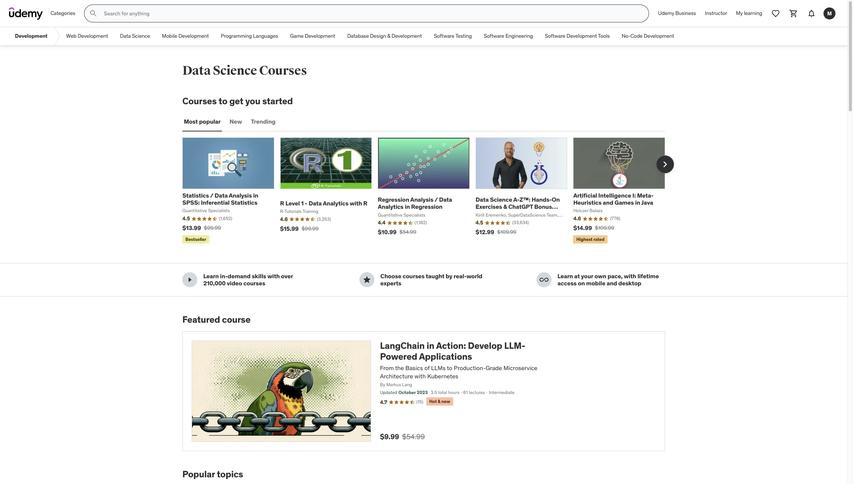 Task type: vqa. For each thing, say whether or not it's contained in the screenshot.
the 2
no



Task type: describe. For each thing, give the bounding box(es) containing it.
with inside learn at your own pace, with lifetime access on mobile and desktop
[[624, 273, 637, 280]]

/ inside statistics / data analysis in spss: inferential statistics
[[210, 192, 213, 199]]

software for software testing
[[434, 33, 455, 39]]

in inside langchain in action: develop llm- powered applications from the basics of llms to production-grade microservice architecture with kubernetes by markus lang
[[427, 340, 435, 352]]

popular
[[182, 469, 215, 480]]

in inside statistics / data analysis in spss: inferential statistics
[[253, 192, 258, 199]]

topics
[[217, 469, 243, 480]]

updated
[[380, 390, 398, 396]]

started
[[263, 95, 293, 107]]

bonus
[[535, 203, 552, 211]]

new
[[230, 118, 242, 125]]

inferential
[[201, 199, 230, 206]]

demand
[[228, 273, 251, 280]]

hours
[[449, 390, 460, 396]]

6 development from the left
[[567, 33, 597, 39]]

udemy business link
[[654, 4, 701, 22]]

medium image
[[540, 276, 549, 285]]

z™:
[[520, 196, 531, 203]]

learn for learn at your own pace, with lifetime access on mobile and desktop
[[558, 273, 573, 280]]

courses to get you started
[[182, 95, 293, 107]]

at
[[575, 273, 580, 280]]

learn at your own pace, with lifetime access on mobile and desktop
[[558, 273, 659, 287]]

popular
[[199, 118, 221, 125]]

video
[[227, 280, 242, 287]]

notifications image
[[808, 9, 817, 18]]

2023
[[417, 390, 428, 396]]

action:
[[436, 340, 466, 352]]

langchain in action: develop llm- powered applications from the basics of llms to production-grade microservice architecture with kubernetes by markus lang
[[380, 340, 538, 388]]

arrow pointing to subcategory menu links image
[[53, 27, 60, 45]]

mobile
[[587, 280, 606, 287]]

$54.99
[[402, 433, 425, 442]]

business
[[676, 10, 697, 17]]

3.5
[[431, 390, 437, 396]]

most popular button
[[182, 113, 222, 131]]

programming languages link
[[215, 27, 284, 45]]

powered
[[380, 351, 418, 363]]

7 development from the left
[[644, 33, 675, 39]]

i:
[[633, 192, 636, 199]]

hands-
[[532, 196, 552, 203]]

on
[[578, 280, 585, 287]]

pace,
[[608, 273, 623, 280]]

database design & development
[[347, 33, 422, 39]]

by
[[446, 273, 453, 280]]

october
[[399, 390, 416, 396]]

3.5 total hours
[[431, 390, 460, 396]]

web development
[[66, 33, 108, 39]]

0 vertical spatial courses
[[259, 63, 307, 79]]

/ inside regression analysis / data analytics in regression
[[435, 196, 438, 203]]

meta-
[[638, 192, 654, 199]]

courses inside learn in-demand skills with over 210,000 video courses
[[244, 280, 265, 287]]

data science link
[[114, 27, 156, 45]]

science for data science a-z™: hands-on exercises & chatgpt bonus [2023]
[[490, 196, 513, 203]]

basics
[[406, 364, 423, 372]]

hot & new
[[430, 399, 450, 405]]

Search for anything text field
[[103, 7, 640, 20]]

mobile
[[162, 33, 177, 39]]

with inside learn in-demand skills with over 210,000 video courses
[[268, 273, 280, 280]]

choose courses taught by real-world experts
[[381, 273, 483, 287]]

development link
[[9, 27, 53, 45]]

analysis inside statistics / data analysis in spss: inferential statistics
[[229, 192, 252, 199]]

submit search image
[[89, 9, 98, 18]]

software engineering link
[[478, 27, 539, 45]]

next image
[[660, 159, 672, 170]]

wishlist image
[[772, 9, 781, 18]]

to inside langchain in action: develop llm- powered applications from the basics of llms to production-grade microservice architecture with kubernetes by markus lang
[[447, 364, 453, 372]]

microservice
[[504, 364, 538, 372]]

(15)
[[417, 399, 424, 405]]

no-code development
[[622, 33, 675, 39]]

programming languages
[[221, 33, 278, 39]]

languages
[[253, 33, 278, 39]]

from
[[380, 364, 394, 372]]

data inside statistics / data analysis in spss: inferential statistics
[[215, 192, 228, 199]]

61 lectures
[[464, 390, 485, 396]]

games
[[615, 199, 634, 206]]

of
[[425, 364, 430, 372]]

210,000
[[203, 280, 226, 287]]

& inside data science a-z™: hands-on exercises & chatgpt bonus [2023]
[[504, 203, 507, 211]]

no-
[[622, 33, 631, 39]]

medium image for learn
[[185, 276, 194, 285]]

web
[[66, 33, 76, 39]]

production-
[[454, 364, 486, 372]]

experts
[[381, 280, 402, 287]]

1 horizontal spatial statistics
[[231, 199, 258, 206]]

data inside data science link
[[120, 33, 131, 39]]

intelligence
[[599, 192, 632, 199]]

tools
[[598, 33, 610, 39]]

courses inside choose courses taught by real-world experts
[[403, 273, 425, 280]]

lifetime
[[638, 273, 659, 280]]

data science courses
[[182, 63, 307, 79]]

1 development from the left
[[15, 33, 48, 39]]

software testing
[[434, 33, 472, 39]]

applications
[[419, 351, 472, 363]]

in inside 'artificial intelligence i: meta- heuristics and games in java'
[[636, 199, 641, 206]]

2 development from the left
[[78, 33, 108, 39]]

categories
[[50, 10, 75, 17]]

new
[[442, 399, 450, 405]]

3 development from the left
[[179, 33, 209, 39]]



Task type: locate. For each thing, give the bounding box(es) containing it.
0 vertical spatial science
[[132, 33, 150, 39]]

/
[[210, 192, 213, 199], [435, 196, 438, 203]]

r level 1 - data analytics with r link
[[280, 200, 368, 207]]

my
[[737, 10, 743, 17]]

1 vertical spatial science
[[213, 63, 257, 79]]

hot
[[430, 399, 437, 405]]

development down udemy image
[[15, 33, 48, 39]]

game
[[290, 33, 304, 39]]

learn left at
[[558, 273, 573, 280]]

software development tools
[[545, 33, 610, 39]]

on
[[552, 196, 560, 203]]

1 horizontal spatial courses
[[403, 273, 425, 280]]

1 horizontal spatial science
[[213, 63, 257, 79]]

no-code development link
[[616, 27, 681, 45]]

development right mobile
[[179, 33, 209, 39]]

artificial
[[574, 192, 598, 199]]

llm-
[[505, 340, 526, 352]]

new button
[[228, 113, 244, 131]]

2 horizontal spatial science
[[490, 196, 513, 203]]

0 horizontal spatial analysis
[[229, 192, 252, 199]]

2 software from the left
[[484, 33, 505, 39]]

2 vertical spatial &
[[438, 399, 441, 405]]

engineering
[[506, 33, 533, 39]]

1 r from the left
[[280, 200, 284, 207]]

design
[[370, 33, 386, 39]]

desktop
[[619, 280, 642, 287]]

choose
[[381, 273, 402, 280]]

my learning
[[737, 10, 763, 17]]

0 horizontal spatial r
[[280, 200, 284, 207]]

instructor link
[[701, 4, 732, 22]]

[2023]
[[476, 210, 494, 218]]

0 vertical spatial and
[[603, 199, 614, 206]]

in-
[[220, 273, 228, 280]]

1 horizontal spatial courses
[[259, 63, 307, 79]]

61
[[464, 390, 468, 396]]

1 horizontal spatial regression
[[411, 203, 443, 211]]

analytics inside regression analysis / data analytics in regression
[[378, 203, 404, 211]]

analysis inside regression analysis / data analytics in regression
[[411, 196, 434, 203]]

courses right "video"
[[244, 280, 265, 287]]

science up get
[[213, 63, 257, 79]]

access
[[558, 280, 577, 287]]

software for software engineering
[[484, 33, 505, 39]]

to
[[219, 95, 228, 107], [447, 364, 453, 372]]

1 software from the left
[[434, 33, 455, 39]]

own
[[595, 273, 607, 280]]

to up kubernetes
[[447, 364, 453, 372]]

0 horizontal spatial software
[[434, 33, 455, 39]]

analytics
[[323, 200, 349, 207], [378, 203, 404, 211]]

lang
[[402, 382, 412, 388]]

in inside regression analysis / data analytics in regression
[[405, 203, 410, 211]]

science inside data science a-z™: hands-on exercises & chatgpt bonus [2023]
[[490, 196, 513, 203]]

software engineering
[[484, 33, 533, 39]]

$9.99
[[380, 433, 399, 442]]

learn inside learn at your own pace, with lifetime access on mobile and desktop
[[558, 273, 573, 280]]

0 horizontal spatial statistics
[[182, 192, 209, 199]]

1 horizontal spatial analysis
[[411, 196, 434, 203]]

0 horizontal spatial to
[[219, 95, 228, 107]]

carousel element
[[182, 138, 675, 245]]

learn inside learn in-demand skills with over 210,000 video courses
[[203, 273, 219, 280]]

0 horizontal spatial /
[[210, 192, 213, 199]]

world
[[467, 273, 483, 280]]

science left mobile
[[132, 33, 150, 39]]

development right game
[[305, 33, 335, 39]]

game development
[[290, 33, 335, 39]]

categories button
[[46, 4, 80, 22]]

exercises
[[476, 203, 502, 211]]

development left tools
[[567, 33, 597, 39]]

software left testing in the top of the page
[[434, 33, 455, 39]]

shopping cart with 0 items image
[[790, 9, 799, 18]]

1 vertical spatial &
[[504, 203, 507, 211]]

in
[[253, 192, 258, 199], [636, 199, 641, 206], [405, 203, 410, 211], [427, 340, 435, 352]]

learn left in-
[[203, 273, 219, 280]]

data science
[[120, 33, 150, 39]]

with inside langchain in action: develop llm- powered applications from the basics of llms to production-grade microservice architecture with kubernetes by markus lang
[[415, 373, 426, 380]]

2 horizontal spatial software
[[545, 33, 566, 39]]

level
[[286, 200, 300, 207]]

get
[[229, 95, 244, 107]]

medium image left '210,000'
[[185, 276, 194, 285]]

software
[[434, 33, 455, 39], [484, 33, 505, 39], [545, 33, 566, 39]]

by
[[380, 382, 386, 388]]

mobile development
[[162, 33, 209, 39]]

regression analysis / data analytics in regression
[[378, 196, 452, 211]]

featured
[[182, 314, 220, 326]]

0 horizontal spatial courses
[[244, 280, 265, 287]]

and inside learn at your own pace, with lifetime access on mobile and desktop
[[607, 280, 618, 287]]

popular topics
[[182, 469, 243, 480]]

testing
[[456, 33, 472, 39]]

trending button
[[250, 113, 277, 131]]

science for data science
[[132, 33, 150, 39]]

m
[[828, 10, 832, 17]]

development right design
[[392, 33, 422, 39]]

development right web
[[78, 33, 108, 39]]

courses
[[403, 273, 425, 280], [244, 280, 265, 287]]

courses up "started"
[[259, 63, 307, 79]]

-
[[305, 200, 308, 207]]

and right own
[[607, 280, 618, 287]]

1 horizontal spatial to
[[447, 364, 453, 372]]

science for data science courses
[[213, 63, 257, 79]]

4 development from the left
[[305, 33, 335, 39]]

1 vertical spatial to
[[447, 364, 453, 372]]

heuristics
[[574, 199, 602, 206]]

2 r from the left
[[364, 200, 368, 207]]

data inside regression analysis / data analytics in regression
[[439, 196, 452, 203]]

0 horizontal spatial analytics
[[323, 200, 349, 207]]

database design & development link
[[341, 27, 428, 45]]

$9.99 $54.99
[[380, 433, 425, 442]]

data inside data science a-z™: hands-on exercises & chatgpt bonus [2023]
[[476, 196, 489, 203]]

science left a-
[[490, 196, 513, 203]]

artificial intelligence i: meta- heuristics and games in java
[[574, 192, 654, 206]]

0 horizontal spatial courses
[[182, 95, 217, 107]]

and inside 'artificial intelligence i: meta- heuristics and games in java'
[[603, 199, 614, 206]]

courses left taught
[[403, 273, 425, 280]]

mobile development link
[[156, 27, 215, 45]]

learn for learn in-demand skills with over 210,000 video courses
[[203, 273, 219, 280]]

medium image for choose
[[363, 276, 372, 285]]

& left a-
[[504, 203, 507, 211]]

1 medium image from the left
[[185, 276, 194, 285]]

0 horizontal spatial medium image
[[185, 276, 194, 285]]

0 horizontal spatial science
[[132, 33, 150, 39]]

courses
[[259, 63, 307, 79], [182, 95, 217, 107]]

1 horizontal spatial /
[[435, 196, 438, 203]]

0 horizontal spatial &
[[387, 33, 391, 39]]

5 development from the left
[[392, 33, 422, 39]]

3 software from the left
[[545, 33, 566, 39]]

updated october 2023
[[380, 390, 428, 396]]

featured course
[[182, 314, 251, 326]]

& right hot
[[438, 399, 441, 405]]

langchain
[[380, 340, 425, 352]]

1 vertical spatial courses
[[182, 95, 217, 107]]

learn in-demand skills with over 210,000 video courses
[[203, 273, 293, 287]]

the
[[395, 364, 404, 372]]

2 medium image from the left
[[363, 276, 372, 285]]

2 horizontal spatial &
[[504, 203, 507, 211]]

udemy
[[659, 10, 675, 17]]

0 vertical spatial &
[[387, 33, 391, 39]]

0 vertical spatial to
[[219, 95, 228, 107]]

trending
[[251, 118, 276, 125]]

grade
[[486, 364, 502, 372]]

0 horizontal spatial learn
[[203, 273, 219, 280]]

medium image
[[185, 276, 194, 285], [363, 276, 372, 285]]

code
[[631, 33, 643, 39]]

your
[[582, 273, 594, 280]]

most popular
[[184, 118, 221, 125]]

chatgpt
[[509, 203, 533, 211]]

skills
[[252, 273, 266, 280]]

medium image left 'experts'
[[363, 276, 372, 285]]

2 learn from the left
[[558, 273, 573, 280]]

software right engineering
[[545, 33, 566, 39]]

1 learn from the left
[[203, 273, 219, 280]]

development right code
[[644, 33, 675, 39]]

courses up the most popular
[[182, 95, 217, 107]]

a-
[[514, 196, 520, 203]]

to left get
[[219, 95, 228, 107]]

& right design
[[387, 33, 391, 39]]

1 horizontal spatial medium image
[[363, 276, 372, 285]]

1 horizontal spatial r
[[364, 200, 368, 207]]

1 horizontal spatial software
[[484, 33, 505, 39]]

1 horizontal spatial &
[[438, 399, 441, 405]]

udemy image
[[9, 7, 43, 20]]

with inside carousel element
[[350, 200, 362, 207]]

2 vertical spatial science
[[490, 196, 513, 203]]

data
[[120, 33, 131, 39], [182, 63, 211, 79], [215, 192, 228, 199], [439, 196, 452, 203], [476, 196, 489, 203], [309, 200, 322, 207]]

science inside data science link
[[132, 33, 150, 39]]

software for software development tools
[[545, 33, 566, 39]]

1 vertical spatial and
[[607, 280, 618, 287]]

course
[[222, 314, 251, 326]]

intermediate
[[489, 390, 515, 396]]

architecture
[[380, 373, 413, 380]]

1 horizontal spatial analytics
[[378, 203, 404, 211]]

programming
[[221, 33, 252, 39]]

development
[[15, 33, 48, 39], [78, 33, 108, 39], [179, 33, 209, 39], [305, 33, 335, 39], [392, 33, 422, 39], [567, 33, 597, 39], [644, 33, 675, 39]]

1 horizontal spatial learn
[[558, 273, 573, 280]]

0 horizontal spatial regression
[[378, 196, 409, 203]]

statistics / data analysis in spss: inferential statistics link
[[182, 192, 258, 206]]

spss:
[[182, 199, 200, 206]]

and left the 'games'
[[603, 199, 614, 206]]

software left engineering
[[484, 33, 505, 39]]



